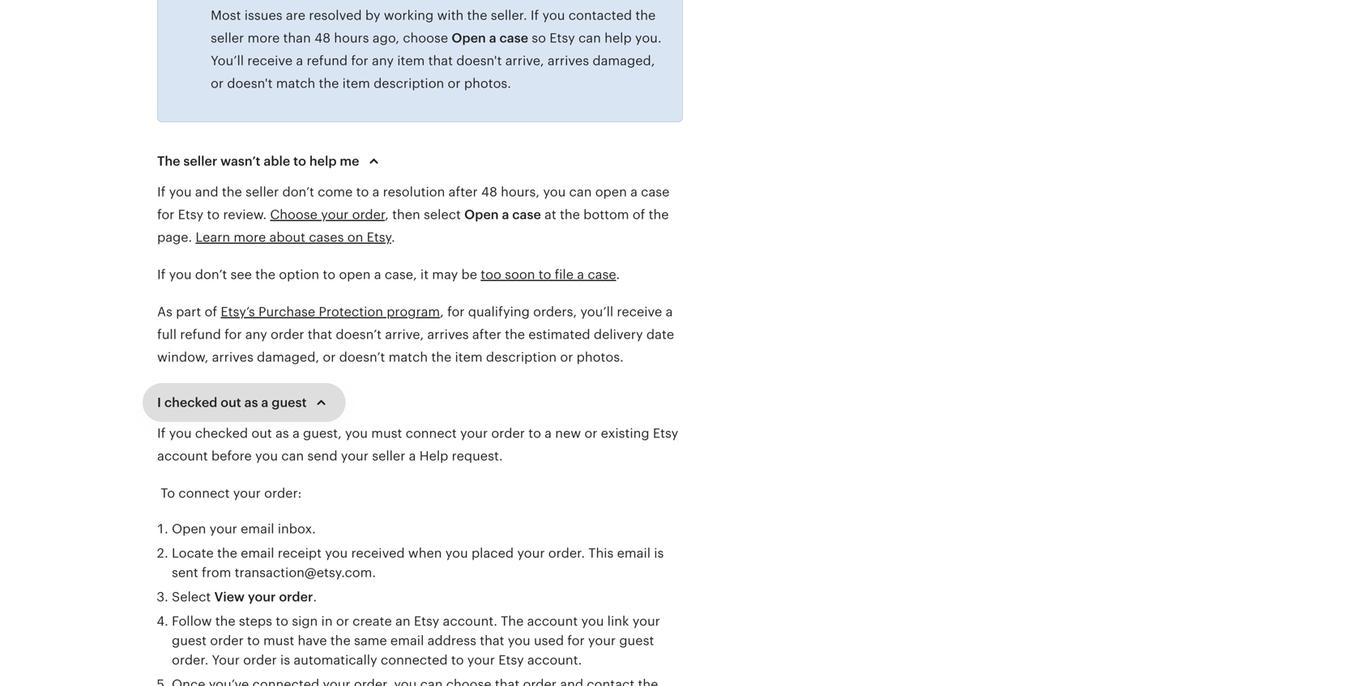 Task type: vqa. For each thing, say whether or not it's contained in the screenshot.
upload to the top
no



Task type: locate. For each thing, give the bounding box(es) containing it.
etsy's purchase protection program link
[[221, 305, 440, 319]]

connect for must
[[406, 426, 457, 441]]

is
[[654, 546, 664, 561], [280, 653, 290, 668]]

seller up and
[[183, 154, 217, 169]]

connect right to
[[179, 486, 230, 501]]

1 horizontal spatial is
[[654, 546, 664, 561]]

your down come
[[321, 207, 349, 222]]

48 left hours,
[[481, 185, 497, 199]]

0 horizontal spatial must
[[263, 634, 294, 648]]

1 horizontal spatial refund
[[307, 53, 348, 68]]

1 horizontal spatial doesn't
[[456, 53, 502, 68]]

1 horizontal spatial account
[[527, 614, 578, 629]]

, down may
[[440, 305, 444, 319]]

0 horizontal spatial as
[[244, 395, 258, 410]]

2 vertical spatial arrives
[[212, 350, 253, 365]]

damaged, inside , for qualifying orders, you'll receive a full refund for any order that doesn't arrive, arrives after the estimated delivery date window, arrives damaged, or doesn't match the item description or photos.
[[257, 350, 319, 365]]

1 vertical spatial arrive,
[[385, 327, 424, 342]]

0 horizontal spatial refund
[[180, 327, 221, 342]]

. down transaction@etsy.com. at the bottom of the page
[[313, 590, 317, 604]]

1 vertical spatial ,
[[440, 305, 444, 319]]

to inside dropdown button
[[293, 154, 306, 169]]

can inside must connect your order to a new or existing etsy account before you can send your seller a help request.
[[281, 449, 304, 463]]

of right bottom
[[633, 207, 645, 222]]

0 vertical spatial connect
[[406, 426, 457, 441]]

you inside must connect your order to a new or existing etsy account before you can send your seller a help request.
[[255, 449, 278, 463]]

must
[[371, 426, 402, 441], [263, 634, 294, 648]]

connect inside must connect your order to a new or existing etsy account before you can send your seller a help request.
[[406, 426, 457, 441]]

1 vertical spatial as
[[275, 426, 289, 441]]

arrive, down program
[[385, 327, 424, 342]]

you'll
[[211, 53, 244, 68]]

checked
[[164, 395, 217, 410], [195, 426, 248, 441]]

new
[[555, 426, 581, 441]]

1 horizontal spatial connect
[[406, 426, 457, 441]]

the
[[467, 8, 487, 23], [636, 8, 656, 23], [319, 76, 339, 91], [222, 185, 242, 199], [560, 207, 580, 222], [649, 207, 669, 222], [255, 267, 276, 282], [505, 327, 525, 342], [431, 350, 452, 365], [217, 546, 237, 561], [215, 614, 235, 629], [330, 634, 351, 648]]

if inside most issues are resolved by working with the seller. if you contacted the seller more than 48 hours ago, choose
[[531, 8, 539, 23]]

48 inside most issues are resolved by working with the seller. if you contacted the seller more than 48 hours ago, choose
[[314, 31, 331, 45]]

etsy inside open a case so etsy can help you. you'll receive a refund for any item that doesn't arrive, arrives damaged, or doesn't match the item description or photos.
[[550, 31, 575, 45]]

if down "i"
[[157, 426, 166, 441]]

used
[[534, 634, 564, 648]]

you
[[543, 8, 565, 23], [169, 185, 192, 199], [543, 185, 566, 199], [169, 267, 192, 282], [169, 426, 192, 441], [345, 426, 368, 441], [255, 449, 278, 463], [325, 546, 348, 561], [445, 546, 468, 561], [581, 614, 604, 629], [508, 634, 531, 648]]

0 horizontal spatial .
[[313, 590, 317, 604]]

of inside at the bottom of the page.
[[633, 207, 645, 222]]

1 horizontal spatial help
[[605, 31, 632, 45]]

don't inside 'if you and the seller don't come to a resolution after 48 hours, you can open a case for etsy to review.'
[[282, 185, 314, 199]]

help
[[605, 31, 632, 45], [309, 154, 337, 169]]

order. inside locate the email receipt you received when you placed your order. this email is sent from transaction@etsy.com.
[[548, 546, 585, 561]]

0 horizontal spatial order.
[[172, 653, 208, 668]]

0 horizontal spatial out
[[221, 395, 241, 410]]

1 horizontal spatial open
[[595, 185, 627, 199]]

choose
[[270, 207, 318, 222]]

as left guest,
[[275, 426, 289, 441]]

account. up the address
[[443, 614, 497, 629]]

for down etsy's at the top left of page
[[225, 327, 242, 342]]

arrives down contacted
[[548, 53, 589, 68]]

as up if you checked out as a guest, you
[[244, 395, 258, 410]]

out inside dropdown button
[[221, 395, 241, 410]]

0 horizontal spatial of
[[205, 305, 217, 319]]

etsy inside 'if you and the seller don't come to a resolution after 48 hours, you can open a case for etsy to review.'
[[178, 207, 203, 222]]

issues
[[244, 8, 283, 23]]

the up from at bottom left
[[217, 546, 237, 561]]

seller inside 'if you and the seller don't come to a resolution after 48 hours, you can open a case for etsy to review.'
[[246, 185, 279, 199]]

your inside locate the email receipt you received when you placed your order. this email is sent from transaction@etsy.com.
[[517, 546, 545, 561]]

0 horizontal spatial open
[[339, 267, 371, 282]]

if inside 'if you and the seller don't come to a resolution after 48 hours, you can open a case for etsy to review.'
[[157, 185, 166, 199]]

that right the address
[[480, 634, 504, 648]]

open your email inbox.
[[172, 522, 316, 536]]

0 vertical spatial ,
[[385, 207, 389, 222]]

the inside 'if you and the seller don't come to a resolution after 48 hours, you can open a case for etsy to review.'
[[222, 185, 242, 199]]

match inside , for qualifying orders, you'll receive a full refund for any order that doesn't arrive, arrives after the estimated delivery date window, arrives damaged, or doesn't match the item description or photos.
[[389, 350, 428, 365]]

be
[[462, 267, 477, 282]]

1 horizontal spatial any
[[372, 53, 394, 68]]

or inside must connect your order to a new or existing etsy account before you can send your seller a help request.
[[585, 426, 598, 441]]

case inside 'if you and the seller don't come to a resolution after 48 hours, you can open a case for etsy to review.'
[[641, 185, 670, 199]]

the up automatically
[[330, 634, 351, 648]]

refund inside , for qualifying orders, you'll receive a full refund for any order that doesn't arrive, arrives after the estimated delivery date window, arrives damaged, or doesn't match the item description or photos.
[[180, 327, 221, 342]]

you down if you checked out as a guest, you
[[255, 449, 278, 463]]

or down the etsy's purchase protection program link
[[323, 350, 336, 365]]

steps
[[239, 614, 272, 629]]

order inside , for qualifying orders, you'll receive a full refund for any order that doesn't arrive, arrives after the estimated delivery date window, arrives damaged, or doesn't match the item description or photos.
[[271, 327, 304, 342]]

receive up "date"
[[617, 305, 662, 319]]

connect for to
[[179, 486, 230, 501]]

open for inbox.
[[172, 522, 206, 536]]

1 horizontal spatial must
[[371, 426, 402, 441]]

1 vertical spatial order.
[[172, 653, 208, 668]]

receive inside open a case so etsy can help you. you'll receive a refund for any item that doesn't arrive, arrives damaged, or doesn't match the item description or photos.
[[247, 53, 293, 68]]

item down choose
[[397, 53, 425, 68]]

0 vertical spatial the
[[157, 154, 180, 169]]

photos.
[[464, 76, 511, 91], [577, 350, 624, 365]]

don't
[[282, 185, 314, 199], [195, 267, 227, 282]]

i
[[157, 395, 161, 410]]

by
[[365, 8, 380, 23]]

0 horizontal spatial the
[[157, 154, 180, 169]]

the inside dropdown button
[[157, 154, 180, 169]]

refund down the hours
[[307, 53, 348, 68]]

2 horizontal spatial item
[[455, 350, 483, 365]]

receive inside , for qualifying orders, you'll receive a full refund for any order that doesn't arrive, arrives after the estimated delivery date window, arrives damaged, or doesn't match the item description or photos.
[[617, 305, 662, 319]]

seller inside most issues are resolved by working with the seller. if you contacted the seller more than 48 hours ago, choose
[[211, 31, 244, 45]]

hours,
[[501, 185, 540, 199]]

1 horizontal spatial photos.
[[577, 350, 624, 365]]

arrive, inside , for qualifying orders, you'll receive a full refund for any order that doesn't arrive, arrives after the estimated delivery date window, arrives damaged, or doesn't match the item description or photos.
[[385, 327, 424, 342]]

or down estimated
[[560, 350, 573, 365]]

0 vertical spatial arrives
[[548, 53, 589, 68]]

can down contacted
[[579, 31, 601, 45]]

0 vertical spatial account
[[157, 449, 208, 463]]

for inside follow the steps to sign in or create an etsy account. the account you link your guest order to must have the same email address that you used for your guest order. your order is automatically connected to your etsy account.
[[567, 634, 585, 648]]

1 horizontal spatial guest
[[272, 395, 307, 410]]

orders,
[[533, 305, 577, 319]]

request.
[[452, 449, 503, 463]]

checked right "i"
[[164, 395, 217, 410]]

0 horizontal spatial arrive,
[[385, 327, 424, 342]]

open a case so etsy can help you. you'll receive a refund for any item that doesn't arrive, arrives damaged, or doesn't match the item description or photos.
[[211, 31, 662, 91]]

for up page.
[[157, 207, 175, 222]]

after down qualifying
[[472, 327, 502, 342]]

account. down used
[[527, 653, 582, 668]]

as
[[157, 305, 172, 319]]

arrives up i checked out as a guest
[[212, 350, 253, 365]]

2 vertical spatial item
[[455, 350, 483, 365]]

have
[[298, 634, 327, 648]]

the right bottom
[[649, 207, 669, 222]]

that inside , for qualifying orders, you'll receive a full refund for any order that doesn't arrive, arrives after the estimated delivery date window, arrives damaged, or doesn't match the item description or photos.
[[308, 327, 332, 342]]

1 vertical spatial out
[[251, 426, 272, 441]]

case
[[500, 31, 528, 45], [641, 185, 670, 199], [512, 207, 541, 222], [588, 267, 616, 282]]

1 vertical spatial doesn't
[[227, 76, 273, 91]]

order up request.
[[491, 426, 525, 441]]

0 horizontal spatial don't
[[195, 267, 227, 282]]

checked up before
[[195, 426, 248, 441]]

i checked out as a guest button
[[143, 383, 346, 422]]

1 horizontal spatial don't
[[282, 185, 314, 199]]

your right placed
[[517, 546, 545, 561]]

0 horizontal spatial damaged,
[[257, 350, 319, 365]]

0 horizontal spatial that
[[308, 327, 332, 342]]

your
[[212, 653, 240, 668]]

open up bottom
[[595, 185, 627, 199]]

so
[[532, 31, 546, 45]]

the right the 'see'
[[255, 267, 276, 282]]

to left new in the bottom left of the page
[[528, 426, 541, 441]]

you.
[[635, 31, 662, 45]]

1 horizontal spatial of
[[633, 207, 645, 222]]

the down placed
[[501, 614, 524, 629]]

of right part
[[205, 305, 217, 319]]

connected
[[381, 653, 448, 668]]

0 vertical spatial more
[[248, 31, 280, 45]]

create
[[353, 614, 392, 629]]

and
[[195, 185, 218, 199]]

the right and
[[222, 185, 242, 199]]

or
[[211, 76, 224, 91], [448, 76, 461, 91], [323, 350, 336, 365], [560, 350, 573, 365], [585, 426, 598, 441], [336, 614, 349, 629]]

2 vertical spatial open
[[172, 522, 206, 536]]

a
[[489, 31, 496, 45], [296, 53, 303, 68], [372, 185, 380, 199], [630, 185, 638, 199], [502, 207, 509, 222], [374, 267, 381, 282], [577, 267, 584, 282], [666, 305, 673, 319], [261, 395, 269, 410], [292, 426, 300, 441], [545, 426, 552, 441], [409, 449, 416, 463]]

more down review.
[[234, 230, 266, 245]]

help down contacted
[[605, 31, 632, 45]]

open inside open a case so etsy can help you. you'll receive a refund for any item that doesn't arrive, arrives damaged, or doesn't match the item description or photos.
[[452, 31, 486, 45]]

0 vertical spatial out
[[221, 395, 241, 410]]

most issues are resolved by working with the seller. if you contacted the seller more than 48 hours ago, choose
[[211, 8, 656, 45]]

account inside follow the steps to sign in or create an etsy account. the account you link your guest order to must have the same email address that you used for your guest order. your order is automatically connected to your etsy account.
[[527, 614, 578, 629]]

1 vertical spatial connect
[[179, 486, 230, 501]]

0 horizontal spatial connect
[[179, 486, 230, 501]]

open for so
[[452, 31, 486, 45]]

when
[[408, 546, 442, 561]]

or right new in the bottom left of the page
[[585, 426, 598, 441]]

can inside open a case so etsy can help you. you'll receive a refund for any item that doesn't arrive, arrives damaged, or doesn't match the item description or photos.
[[579, 31, 601, 45]]

for inside open a case so etsy can help you. you'll receive a refund for any item that doesn't arrive, arrives damaged, or doesn't match the item description or photos.
[[351, 53, 369, 68]]

0 vertical spatial can
[[579, 31, 601, 45]]

open up locate
[[172, 522, 206, 536]]

, inside , for qualifying orders, you'll receive a full refund for any order that doesn't arrive, arrives after the estimated delivery date window, arrives damaged, or doesn't match the item description or photos.
[[440, 305, 444, 319]]

1 vertical spatial damaged,
[[257, 350, 319, 365]]

is right this
[[654, 546, 664, 561]]

0 horizontal spatial arrives
[[212, 350, 253, 365]]

2 horizontal spatial .
[[616, 267, 620, 282]]

1 vertical spatial help
[[309, 154, 337, 169]]

this
[[589, 546, 614, 561]]

as part of etsy's purchase protection program
[[157, 305, 440, 319]]

review.
[[223, 207, 267, 222]]

0 horizontal spatial any
[[245, 327, 267, 342]]

arrives down program
[[427, 327, 469, 342]]

don't left the 'see'
[[195, 267, 227, 282]]

must right guest,
[[371, 426, 402, 441]]

with
[[437, 8, 464, 23]]

seller inside must connect your order to a new or existing etsy account before you can send your seller a help request.
[[372, 449, 405, 463]]

that down choose
[[428, 53, 453, 68]]

etsy
[[550, 31, 575, 45], [178, 207, 203, 222], [367, 230, 391, 245], [653, 426, 679, 441], [414, 614, 439, 629], [498, 653, 524, 668]]

1 vertical spatial refund
[[180, 327, 221, 342]]

email inside follow the steps to sign in or create an etsy account. the account you link your guest order to must have the same email address that you used for your guest order. your order is automatically connected to your etsy account.
[[391, 634, 424, 648]]

open
[[595, 185, 627, 199], [339, 267, 371, 282]]

you right "when"
[[445, 546, 468, 561]]

or right in
[[336, 614, 349, 629]]

damaged, down you.
[[593, 53, 655, 68]]

0 horizontal spatial account
[[157, 449, 208, 463]]

1 horizontal spatial item
[[397, 53, 425, 68]]

guest down link
[[619, 634, 654, 648]]

0 vertical spatial arrive,
[[505, 53, 544, 68]]

item down qualifying
[[455, 350, 483, 365]]

1 horizontal spatial that
[[428, 53, 453, 68]]

2 horizontal spatial that
[[480, 634, 504, 648]]

the down the hours
[[319, 76, 339, 91]]

order. inside follow the steps to sign in or create an etsy account. the account you link your guest order to must have the same email address that you used for your guest order. your order is automatically connected to your etsy account.
[[172, 653, 208, 668]]

0 vertical spatial checked
[[164, 395, 217, 410]]

protection
[[319, 305, 383, 319]]

choose your order link
[[270, 207, 385, 222]]

your
[[321, 207, 349, 222], [460, 426, 488, 441], [341, 449, 369, 463], [233, 486, 261, 501], [210, 522, 237, 536], [517, 546, 545, 561], [248, 590, 276, 604], [633, 614, 660, 629], [588, 634, 616, 648], [467, 653, 495, 668]]

seller
[[211, 31, 244, 45], [183, 154, 217, 169], [246, 185, 279, 199], [372, 449, 405, 463]]

1 horizontal spatial arrives
[[427, 327, 469, 342]]

in
[[321, 614, 333, 629]]

any down 'ago,'
[[372, 53, 394, 68]]

2 horizontal spatial guest
[[619, 634, 654, 648]]

0 vertical spatial refund
[[307, 53, 348, 68]]

or down you'll
[[211, 76, 224, 91]]

then
[[392, 207, 420, 222]]

order
[[352, 207, 385, 222], [271, 327, 304, 342], [491, 426, 525, 441], [279, 590, 313, 604], [210, 634, 244, 648], [243, 653, 277, 668]]

, for for
[[440, 305, 444, 319]]

1 horizontal spatial 48
[[481, 185, 497, 199]]

soon
[[505, 267, 535, 282]]

1 vertical spatial doesn't
[[339, 350, 385, 365]]

account.
[[443, 614, 497, 629], [527, 653, 582, 668]]

1 horizontal spatial .
[[391, 230, 395, 245]]

is left automatically
[[280, 653, 290, 668]]

select view your order .
[[172, 590, 317, 604]]

arrive, down so
[[505, 53, 544, 68]]

2 vertical spatial that
[[480, 634, 504, 648]]

arrive, inside open a case so etsy can help you. you'll receive a refund for any item that doesn't arrive, arrives damaged, or doesn't match the item description or photos.
[[505, 53, 544, 68]]

case inside open a case so etsy can help you. you'll receive a refund for any item that doesn't arrive, arrives damaged, or doesn't match the item description or photos.
[[500, 31, 528, 45]]

may
[[432, 267, 458, 282]]

can inside 'if you and the seller don't come to a resolution after 48 hours, you can open a case for etsy to review.'
[[569, 185, 592, 199]]

open down with
[[452, 31, 486, 45]]

guest
[[272, 395, 307, 410], [172, 634, 207, 648], [619, 634, 654, 648]]

0 vertical spatial is
[[654, 546, 664, 561]]

2 vertical spatial can
[[281, 449, 304, 463]]

1 horizontal spatial order.
[[548, 546, 585, 561]]

1 horizontal spatial ,
[[440, 305, 444, 319]]

1 vertical spatial receive
[[617, 305, 662, 319]]

if up as in the left top of the page
[[157, 267, 166, 282]]

0 vertical spatial open
[[595, 185, 627, 199]]

to up learn at top left
[[207, 207, 220, 222]]

any down etsy's at the top left of page
[[245, 327, 267, 342]]

page.
[[157, 230, 192, 245]]

0 vertical spatial after
[[449, 185, 478, 199]]

account
[[157, 449, 208, 463], [527, 614, 578, 629]]

that inside open a case so etsy can help you. you'll receive a refund for any item that doesn't arrive, arrives damaged, or doesn't match the item description or photos.
[[428, 53, 453, 68]]

0 vertical spatial item
[[397, 53, 425, 68]]

email down an
[[391, 634, 424, 648]]

0 horizontal spatial description
[[374, 76, 444, 91]]

order down purchase
[[271, 327, 304, 342]]

0 vertical spatial don't
[[282, 185, 314, 199]]

1 vertical spatial after
[[472, 327, 502, 342]]

0 vertical spatial that
[[428, 53, 453, 68]]

2 horizontal spatial arrives
[[548, 53, 589, 68]]

to connect your order:
[[157, 486, 302, 501]]

to right option
[[323, 267, 336, 282]]

0 vertical spatial .
[[391, 230, 395, 245]]

any inside , for qualifying orders, you'll receive a full refund for any order that doesn't arrive, arrives after the estimated delivery date window, arrives damaged, or doesn't match the item description or photos.
[[245, 327, 267, 342]]

1 horizontal spatial out
[[251, 426, 272, 441]]

is inside locate the email receipt you received when you placed your order. this email is sent from transaction@etsy.com.
[[654, 546, 664, 561]]

your right link
[[633, 614, 660, 629]]

checked inside dropdown button
[[164, 395, 217, 410]]

a inside dropdown button
[[261, 395, 269, 410]]

guest down follow
[[172, 634, 207, 648]]

doesn't down with
[[456, 53, 502, 68]]

0 vertical spatial receive
[[247, 53, 293, 68]]

for right used
[[567, 634, 585, 648]]

match
[[276, 76, 315, 91], [389, 350, 428, 365]]

order:
[[264, 486, 302, 501]]

1 vertical spatial must
[[263, 634, 294, 648]]

on
[[347, 230, 363, 245]]

photos. down seller.
[[464, 76, 511, 91]]

doesn't
[[336, 327, 382, 342], [339, 350, 385, 365]]

if left and
[[157, 185, 166, 199]]

order. left your
[[172, 653, 208, 668]]

1 horizontal spatial match
[[389, 350, 428, 365]]

order. left this
[[548, 546, 585, 561]]

for inside 'if you and the seller don't come to a resolution after 48 hours, you can open a case for etsy to review.'
[[157, 207, 175, 222]]

any inside open a case so etsy can help you. you'll receive a refund for any item that doesn't arrive, arrives damaged, or doesn't match the item description or photos.
[[372, 53, 394, 68]]

. down then
[[391, 230, 395, 245]]

description down choose
[[374, 76, 444, 91]]

learn
[[196, 230, 230, 245]]

1 horizontal spatial receive
[[617, 305, 662, 319]]

0 horizontal spatial receive
[[247, 53, 293, 68]]

0 horizontal spatial match
[[276, 76, 315, 91]]

0 vertical spatial order.
[[548, 546, 585, 561]]

seller up you'll
[[211, 31, 244, 45]]

0 horizontal spatial account.
[[443, 614, 497, 629]]

the right at
[[560, 207, 580, 222]]

1 vertical spatial match
[[389, 350, 428, 365]]

0 horizontal spatial help
[[309, 154, 337, 169]]

your down the address
[[467, 653, 495, 668]]

1 vertical spatial 48
[[481, 185, 497, 199]]

if you don't see the option to open a case, it may be too soon to file a case .
[[157, 267, 620, 282]]



Task type: describe. For each thing, give the bounding box(es) containing it.
learn more about cases on etsy .
[[196, 230, 395, 245]]

to left sign
[[276, 614, 288, 629]]

must inside follow the steps to sign in or create an etsy account. the account you link your guest order to must have the same email address that you used for your guest order. your order is automatically connected to your etsy account.
[[263, 634, 294, 648]]

full
[[157, 327, 177, 342]]

if for if you checked out as a guest, you
[[157, 426, 166, 441]]

help
[[420, 449, 448, 463]]

description inside open a case so etsy can help you. you'll receive a refund for any item that doesn't arrive, arrives damaged, or doesn't match the item description or photos.
[[374, 76, 444, 91]]

order up sign
[[279, 590, 313, 604]]

address
[[428, 634, 476, 648]]

the down view
[[215, 614, 235, 629]]

more inside most issues are resolved by working with the seller. if you contacted the seller more than 48 hours ago, choose
[[248, 31, 280, 45]]

must connect your order to a new or existing etsy account before you can send your seller a help request.
[[157, 426, 679, 463]]

see
[[231, 267, 252, 282]]

existing
[[601, 426, 650, 441]]

come
[[318, 185, 353, 199]]

link
[[607, 614, 629, 629]]

view
[[214, 590, 245, 604]]

you up transaction@etsy.com. at the bottom of the page
[[325, 546, 348, 561]]

if for if you don't see the option to open a case, it may be too soon to file a case .
[[157, 267, 166, 282]]

0 horizontal spatial doesn't
[[227, 76, 273, 91]]

if for if you and the seller don't come to a resolution after 48 hours, you can open a case for etsy to review.
[[157, 185, 166, 199]]

to down steps
[[247, 634, 260, 648]]

your up request.
[[460, 426, 488, 441]]

help inside open a case so etsy can help you. you'll receive a refund for any item that doesn't arrive, arrives damaged, or doesn't match the item description or photos.
[[605, 31, 632, 45]]

1 horizontal spatial account.
[[527, 653, 582, 668]]

learn more about cases on etsy link
[[196, 230, 391, 245]]

email down open your email inbox.
[[241, 546, 274, 561]]

1 vertical spatial open
[[464, 207, 499, 222]]

at
[[545, 207, 556, 222]]

0 horizontal spatial guest
[[172, 634, 207, 648]]

bottom
[[584, 207, 629, 222]]

48 inside 'if you and the seller don't come to a resolution after 48 hours, you can open a case for etsy to review.'
[[481, 185, 497, 199]]

email left 'inbox.'
[[241, 522, 274, 536]]

your right "send"
[[341, 449, 369, 463]]

too
[[481, 267, 501, 282]]

you left link
[[581, 614, 604, 629]]

, then select open a case
[[385, 207, 541, 222]]

order up your
[[210, 634, 244, 648]]

choose
[[403, 31, 448, 45]]

hours
[[334, 31, 369, 45]]

inbox.
[[278, 522, 316, 536]]

received
[[351, 546, 405, 561]]

choose your order
[[270, 207, 385, 222]]

your up open your email inbox.
[[233, 486, 261, 501]]

an
[[395, 614, 410, 629]]

, for qualifying orders, you'll receive a full refund for any order that doesn't arrive, arrives after the estimated delivery date window, arrives damaged, or doesn't match the item description or photos.
[[157, 305, 674, 365]]

cases
[[309, 230, 344, 245]]

automatically
[[294, 653, 377, 668]]

1 vertical spatial open
[[339, 267, 371, 282]]

me
[[340, 154, 359, 169]]

help inside dropdown button
[[309, 154, 337, 169]]

you inside most issues are resolved by working with the seller. if you contacted the seller more than 48 hours ago, choose
[[543, 8, 565, 23]]

window,
[[157, 350, 209, 365]]

the inside open a case so etsy can help you. you'll receive a refund for any item that doesn't arrive, arrives damaged, or doesn't match the item description or photos.
[[319, 76, 339, 91]]

are
[[286, 8, 305, 23]]

the seller wasn't able to help me
[[157, 154, 359, 169]]

the down qualifying
[[505, 327, 525, 342]]

your down link
[[588, 634, 616, 648]]

the up you.
[[636, 8, 656, 23]]

working
[[384, 8, 434, 23]]

you left used
[[508, 634, 531, 648]]

item inside , for qualifying orders, you'll receive a full refund for any order that doesn't arrive, arrives after the estimated delivery date window, arrives damaged, or doesn't match the item description or photos.
[[455, 350, 483, 365]]

the down program
[[431, 350, 452, 365]]

too soon to file a case link
[[481, 267, 616, 282]]

transaction@etsy.com.
[[235, 566, 376, 580]]

or down choose
[[448, 76, 461, 91]]

damaged, inside open a case so etsy can help you. you'll receive a refund for any item that doesn't arrive, arrives damaged, or doesn't match the item description or photos.
[[593, 53, 655, 68]]

a inside , for qualifying orders, you'll receive a full refund for any order that doesn't arrive, arrives after the estimated delivery date window, arrives damaged, or doesn't match the item description or photos.
[[666, 305, 673, 319]]

you left and
[[169, 185, 192, 199]]

option
[[279, 267, 319, 282]]

after inside 'if you and the seller don't come to a resolution after 48 hours, you can open a case for etsy to review.'
[[449, 185, 478, 199]]

part
[[176, 305, 201, 319]]

your up steps
[[248, 590, 276, 604]]

sign
[[292, 614, 318, 629]]

order up on
[[352, 207, 385, 222]]

account inside must connect your order to a new or existing etsy account before you can send your seller a help request.
[[157, 449, 208, 463]]

1 vertical spatial of
[[205, 305, 217, 319]]

guest inside dropdown button
[[272, 395, 307, 410]]

refund inside open a case so etsy can help you. you'll receive a refund for any item that doesn't arrive, arrives damaged, or doesn't match the item description or photos.
[[307, 53, 348, 68]]

after inside , for qualifying orders, you'll receive a full refund for any order that doesn't arrive, arrives after the estimated delivery date window, arrives damaged, or doesn't match the item description or photos.
[[472, 327, 502, 342]]

receipt
[[278, 546, 322, 561]]

sent
[[172, 566, 198, 580]]

you'll
[[580, 305, 614, 319]]

guest,
[[303, 426, 342, 441]]

you down i checked out as a guest
[[169, 426, 192, 441]]

1 vertical spatial .
[[616, 267, 620, 282]]

before
[[211, 449, 252, 463]]

you up at
[[543, 185, 566, 199]]

must inside must connect your order to a new or existing etsy account before you can send your seller a help request.
[[371, 426, 402, 441]]

to inside must connect your order to a new or existing etsy account before you can send your seller a help request.
[[528, 426, 541, 441]]

order right your
[[243, 653, 277, 668]]

follow the steps to sign in or create an etsy account. the account you link your guest order to must have the same email address that you used for your guest order. your order is automatically connected to your etsy account.
[[172, 614, 660, 668]]

you right guest,
[[345, 426, 368, 441]]

the seller wasn't able to help me button
[[143, 142, 398, 181]]

if you checked out as a guest, you
[[157, 426, 371, 441]]

to
[[161, 486, 175, 501]]

1 vertical spatial checked
[[195, 426, 248, 441]]

etsy's
[[221, 305, 255, 319]]

if you and the seller don't come to a resolution after 48 hours, you can open a case for etsy to review.
[[157, 185, 670, 222]]

2 vertical spatial .
[[313, 590, 317, 604]]

select
[[172, 590, 211, 604]]

same
[[354, 634, 387, 648]]

email right this
[[617, 546, 651, 561]]

your down to connect your order: at the bottom
[[210, 522, 237, 536]]

description inside , for qualifying orders, you'll receive a full refund for any order that doesn't arrive, arrives after the estimated delivery date window, arrives damaged, or doesn't match the item description or photos.
[[486, 350, 557, 365]]

delivery
[[594, 327, 643, 342]]

photos. inside , for qualifying orders, you'll receive a full refund for any order that doesn't arrive, arrives after the estimated delivery date window, arrives damaged, or doesn't match the item description or photos.
[[577, 350, 624, 365]]

match inside open a case so etsy can help you. you'll receive a refund for any item that doesn't arrive, arrives damaged, or doesn't match the item description or photos.
[[276, 76, 315, 91]]

for down may
[[447, 305, 465, 319]]

about
[[269, 230, 305, 245]]

, for then
[[385, 207, 389, 222]]

send
[[307, 449, 338, 463]]

0 horizontal spatial item
[[342, 76, 370, 91]]

locate the email receipt you received when you placed your order. this email is sent from transaction@etsy.com.
[[172, 546, 664, 580]]

qualifying
[[468, 305, 530, 319]]

or inside follow the steps to sign in or create an etsy account. the account you link your guest order to must have the same email address that you used for your guest order. your order is automatically connected to your etsy account.
[[336, 614, 349, 629]]

to right come
[[356, 185, 369, 199]]

at the bottom of the page.
[[157, 207, 669, 245]]

the inside follow the steps to sign in or create an etsy account. the account you link your guest order to must have the same email address that you used for your guest order. your order is automatically connected to your etsy account.
[[501, 614, 524, 629]]

seller.
[[491, 8, 527, 23]]

the inside locate the email receipt you received when you placed your order. this email is sent from transaction@etsy.com.
[[217, 546, 237, 561]]

that inside follow the steps to sign in or create an etsy account. the account you link your guest order to must have the same email address that you used for your guest order. your order is automatically connected to your etsy account.
[[480, 634, 504, 648]]

as inside dropdown button
[[244, 395, 258, 410]]

you down page.
[[169, 267, 192, 282]]

order inside must connect your order to a new or existing etsy account before you can send your seller a help request.
[[491, 426, 525, 441]]

it
[[420, 267, 429, 282]]

program
[[387, 305, 440, 319]]

most
[[211, 8, 241, 23]]

date
[[647, 327, 674, 342]]

open inside 'if you and the seller don't come to a resolution after 48 hours, you can open a case for etsy to review.'
[[595, 185, 627, 199]]

arrives inside open a case so etsy can help you. you'll receive a refund for any item that doesn't arrive, arrives damaged, or doesn't match the item description or photos.
[[548, 53, 589, 68]]

etsy inside must connect your order to a new or existing etsy account before you can send your seller a help request.
[[653, 426, 679, 441]]

than
[[283, 31, 311, 45]]

wasn't
[[221, 154, 261, 169]]

case,
[[385, 267, 417, 282]]

estimated
[[529, 327, 590, 342]]

to left the file
[[539, 267, 551, 282]]

from
[[202, 566, 231, 580]]

photos. inside open a case so etsy can help you. you'll receive a refund for any item that doesn't arrive, arrives damaged, or doesn't match the item description or photos.
[[464, 76, 511, 91]]

resolved
[[309, 8, 362, 23]]

contacted
[[569, 8, 632, 23]]

the right with
[[467, 8, 487, 23]]

seller inside dropdown button
[[183, 154, 217, 169]]

placed
[[472, 546, 514, 561]]

0 vertical spatial doesn't
[[336, 327, 382, 342]]

1 vertical spatial more
[[234, 230, 266, 245]]

i checked out as a guest
[[157, 395, 307, 410]]

1 vertical spatial don't
[[195, 267, 227, 282]]

0 vertical spatial doesn't
[[456, 53, 502, 68]]

is inside follow the steps to sign in or create an etsy account. the account you link your guest order to must have the same email address that you used for your guest order. your order is automatically connected to your etsy account.
[[280, 653, 290, 668]]

0 vertical spatial account.
[[443, 614, 497, 629]]

locate
[[172, 546, 214, 561]]

to down the address
[[451, 653, 464, 668]]

purchase
[[258, 305, 315, 319]]



